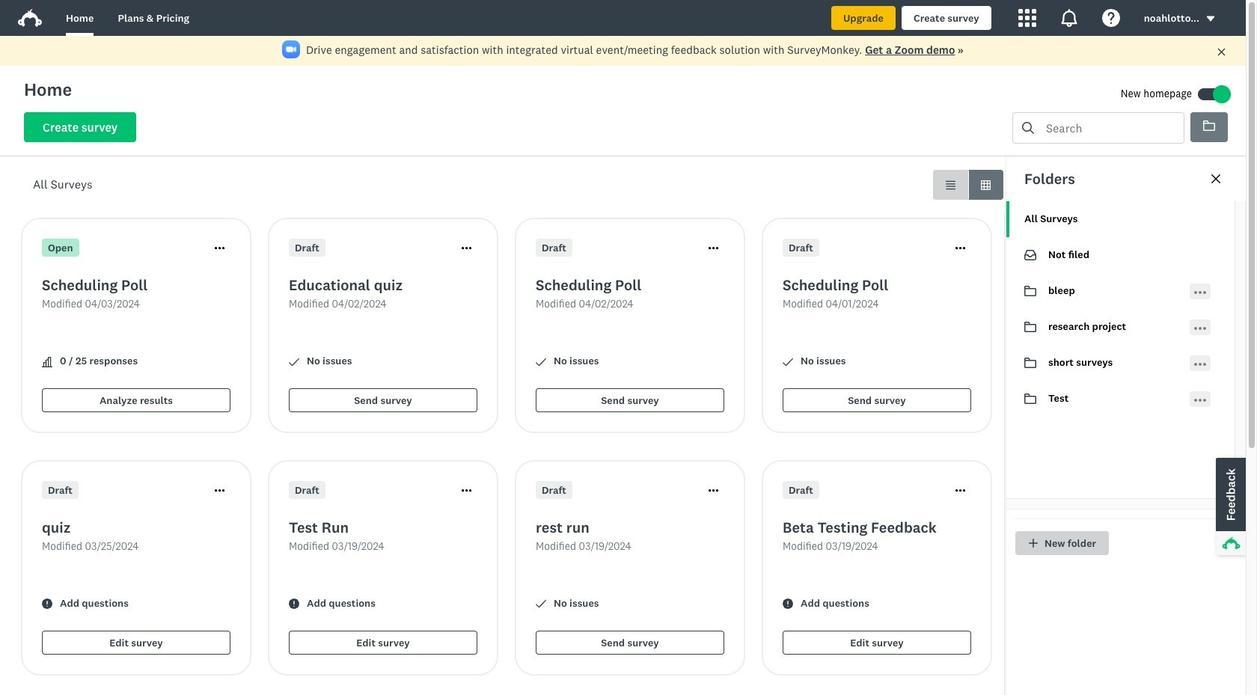 Task type: locate. For each thing, give the bounding box(es) containing it.
open menu image
[[1195, 322, 1207, 334], [1195, 358, 1207, 370], [1195, 363, 1207, 366], [1195, 394, 1207, 406]]

0 horizontal spatial warning image
[[42, 599, 52, 610]]

research project image
[[1025, 321, 1037, 333], [1025, 322, 1037, 332]]

new folder image
[[1029, 538, 1039, 549]]

brand logo image
[[18, 6, 42, 30], [18, 9, 42, 27]]

warning image
[[42, 599, 52, 610], [783, 599, 794, 610]]

response count image
[[42, 357, 52, 367], [42, 357, 52, 367]]

no issues image
[[289, 357, 299, 367], [536, 357, 547, 367], [536, 599, 547, 610]]

1 research project image from the top
[[1025, 321, 1037, 333]]

2 warning image from the left
[[783, 599, 794, 610]]

1 horizontal spatial warning image
[[783, 599, 794, 610]]

short surveys image
[[1025, 357, 1037, 369]]

short surveys image
[[1025, 358, 1037, 368]]

open menu image
[[1195, 286, 1207, 298], [1195, 291, 1207, 294], [1195, 327, 1207, 330], [1195, 399, 1207, 402]]

group
[[934, 170, 1004, 200]]

help icon image
[[1103, 9, 1121, 27]]

test image
[[1025, 393, 1037, 405]]

dropdown arrow icon image
[[1206, 14, 1217, 24], [1207, 16, 1215, 22]]

new folder image
[[1029, 539, 1038, 548]]

x image
[[1217, 47, 1227, 57]]

products icon image
[[1019, 9, 1037, 27], [1019, 9, 1037, 27]]

dialog
[[1006, 156, 1246, 695]]

4 open menu image from the top
[[1195, 394, 1207, 406]]

search image
[[1023, 122, 1035, 134], [1023, 122, 1035, 134]]



Task type: vqa. For each thing, say whether or not it's contained in the screenshot.
Max Diff Icon
no



Task type: describe. For each thing, give the bounding box(es) containing it.
folders image
[[1204, 121, 1216, 131]]

3 open menu image from the top
[[1195, 363, 1207, 366]]

not filed image
[[1025, 250, 1037, 261]]

bleep image
[[1025, 286, 1037, 296]]

1 open menu image from the top
[[1195, 286, 1207, 298]]

Search text field
[[1035, 113, 1184, 143]]

4 open menu image from the top
[[1195, 399, 1207, 402]]

1 warning image from the left
[[42, 599, 52, 610]]

no issues image
[[783, 357, 794, 367]]

test image
[[1025, 394, 1037, 404]]

1 brand logo image from the top
[[18, 6, 42, 30]]

1 open menu image from the top
[[1195, 322, 1207, 334]]

response based pricing icon image
[[1043, 459, 1091, 507]]

2 brand logo image from the top
[[18, 9, 42, 27]]

folders image
[[1204, 120, 1216, 132]]

3 open menu image from the top
[[1195, 327, 1207, 330]]

warning image
[[289, 599, 299, 610]]

2 research project image from the top
[[1025, 322, 1037, 332]]

2 open menu image from the top
[[1195, 358, 1207, 370]]

not filed image
[[1025, 249, 1037, 261]]

2 open menu image from the top
[[1195, 291, 1207, 294]]

notification center icon image
[[1061, 9, 1079, 27]]

bleep image
[[1025, 285, 1037, 297]]



